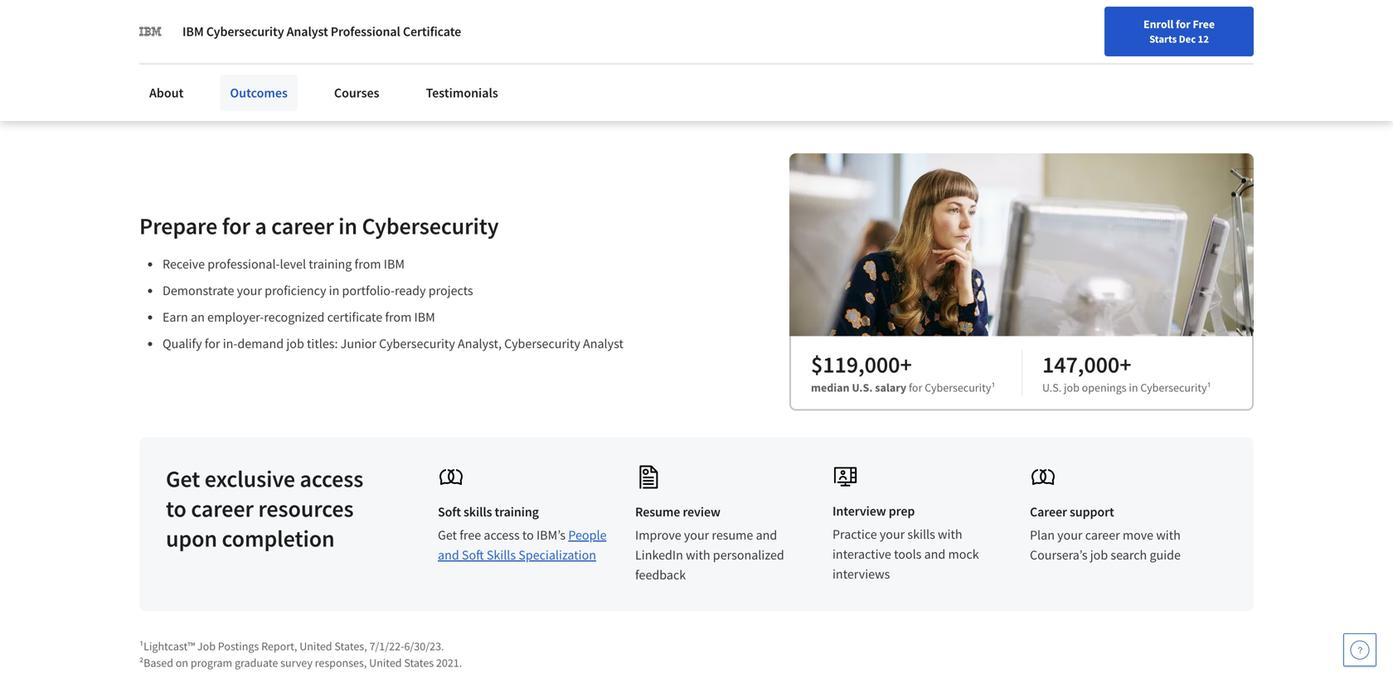 Task type: describe. For each thing, give the bounding box(es) containing it.
for for starts
[[1176, 17, 1191, 32]]

resources
[[258, 494, 354, 523]]

demonstrate your proficiency in portfolio-ready projects
[[163, 282, 473, 299]]

ibm cybersecurity analyst professional certificate
[[182, 23, 461, 40]]

1 vertical spatial in
[[329, 282, 339, 299]]

interview prep practice your skills with interactive tools and mock interviews
[[833, 503, 979, 582]]

about
[[235, 55, 269, 71]]

banner navigation
[[13, 0, 467, 33]]

12
[[1198, 32, 1209, 46]]

move
[[1123, 527, 1154, 544]]

job inside 'career support plan your career move with coursera's job search guide'
[[1090, 547, 1108, 563]]

report,
[[261, 639, 297, 654]]

7/1/22-
[[369, 639, 404, 654]]

analyst,
[[458, 335, 502, 352]]

for for demand
[[205, 335, 220, 352]]

1 vertical spatial united
[[369, 655, 402, 670]]

0 vertical spatial training
[[309, 256, 352, 272]]

and inside the interview prep practice your skills with interactive tools and mock interviews
[[924, 546, 946, 563]]

proficiency
[[265, 282, 326, 299]]

find
[[933, 52, 954, 67]]

employees
[[254, 0, 362, 6]]

guide
[[1150, 547, 1181, 563]]

0 vertical spatial career
[[1005, 52, 1037, 67]]

improve
[[635, 527, 681, 544]]

career for access
[[191, 494, 254, 523]]

1 horizontal spatial in-
[[223, 335, 237, 352]]

professional-
[[208, 256, 280, 272]]

qualify
[[163, 335, 202, 352]]

cybersecurity up about
[[206, 23, 284, 40]]

$119,000 + median u.s. salary for cybersecurity ¹
[[811, 350, 996, 395]]

cybersecurity right analyst,
[[504, 335, 580, 352]]

projects
[[428, 282, 473, 299]]

postings
[[218, 639, 259, 654]]

courses
[[334, 85, 379, 101]]

earn an employer-recognized certificate from ibm
[[163, 309, 435, 325]]

receive professional-level training from ibm
[[163, 256, 405, 272]]

demonstrate
[[163, 282, 234, 299]]

ibm image
[[139, 20, 163, 43]]

program
[[191, 655, 232, 670]]

mock
[[948, 546, 979, 563]]

learn more about coursera for business link
[[167, 55, 396, 71]]

testimonials link
[[416, 75, 508, 111]]

exclusive
[[205, 464, 295, 493]]

for inside $119,000 + median u.s. salary for cybersecurity ¹
[[909, 380, 922, 395]]

job
[[197, 639, 216, 654]]

learn more about coursera for business
[[167, 55, 396, 71]]

support
[[1070, 504, 1114, 520]]

mastering
[[578, 0, 677, 6]]

0 vertical spatial in
[[338, 211, 357, 240]]

linkedin
[[635, 547, 683, 563]]

testimonials
[[426, 85, 498, 101]]

are
[[541, 0, 573, 6]]

coursera enterprise logos image
[[884, 0, 1216, 61]]

skills inside see how employees at top companies are mastering in-demand skills
[[280, 7, 330, 36]]

for down the ibm cybersecurity analyst professional certificate
[[326, 55, 343, 71]]

1 horizontal spatial analyst
[[583, 335, 624, 352]]

0 vertical spatial career
[[271, 211, 334, 240]]

access for free
[[484, 527, 520, 544]]

about
[[149, 85, 184, 101]]

courses link
[[324, 75, 389, 111]]

certificate
[[403, 23, 461, 40]]

professional
[[331, 23, 400, 40]]

tools
[[894, 546, 922, 563]]

see how employees at top companies are mastering in-demand skills
[[167, 0, 677, 36]]

in inside 147,000 + u.s. job openings in cybersecurity ¹
[[1129, 380, 1138, 395]]

1 horizontal spatial from
[[385, 309, 412, 325]]

recognized
[[264, 309, 325, 325]]

access for exclusive
[[300, 464, 363, 493]]

cybersecurity inside 147,000 + u.s. job openings in cybersecurity ¹
[[1140, 380, 1207, 395]]

median
[[811, 380, 850, 395]]

demand inside see how employees at top companies are mastering in-demand skills
[[193, 7, 275, 36]]

¹lightcast™
[[139, 639, 195, 654]]

to for ibm's
[[522, 527, 534, 544]]

1 vertical spatial demand
[[237, 335, 284, 352]]

cybersecurity down ready
[[379, 335, 455, 352]]

enroll for free starts dec 12
[[1144, 17, 1215, 46]]

interviews
[[833, 566, 890, 582]]

completion
[[222, 524, 335, 553]]

plan
[[1030, 527, 1055, 544]]

search
[[1111, 547, 1147, 563]]

in- inside see how employees at top companies are mastering in-demand skills
[[167, 7, 193, 36]]

practice
[[833, 526, 877, 543]]

your for interview prep practice your skills with interactive tools and mock interviews
[[880, 526, 905, 543]]

+ for $119,000
[[900, 350, 912, 379]]

qualify for in-demand job titles: junior cybersecurity analyst, cybersecurity analyst
[[163, 335, 624, 352]]

6/30/23.
[[404, 639, 444, 654]]

get exclusive access to career resources upon completion
[[166, 464, 363, 553]]

receive
[[163, 256, 205, 272]]

1 horizontal spatial skills
[[464, 504, 492, 520]]

how
[[207, 0, 250, 6]]

get for get free access to ibm's
[[438, 527, 457, 544]]

learn
[[167, 55, 200, 71]]

u.s. inside 147,000 + u.s. job openings in cybersecurity ¹
[[1042, 380, 1062, 395]]



Task type: locate. For each thing, give the bounding box(es) containing it.
with up the 'guide'
[[1156, 527, 1181, 544]]

career for plan
[[1085, 527, 1120, 544]]

more
[[202, 55, 233, 71]]

1 u.s. from the left
[[852, 380, 873, 395]]

1 horizontal spatial u.s.
[[1042, 380, 1062, 395]]

0 horizontal spatial from
[[355, 256, 381, 272]]

salary
[[875, 380, 907, 395]]

free
[[1193, 17, 1215, 32]]

1 horizontal spatial with
[[938, 526, 962, 543]]

0 vertical spatial soft
[[438, 504, 461, 520]]

job down 147,000
[[1064, 380, 1080, 395]]

to left "ibm's"
[[522, 527, 534, 544]]

and
[[756, 527, 777, 544], [924, 546, 946, 563], [438, 547, 459, 563]]

united
[[300, 639, 332, 654], [369, 655, 402, 670]]

in- down see
[[167, 7, 193, 36]]

0 horizontal spatial training
[[309, 256, 352, 272]]

access inside get exclusive access to career resources upon completion
[[300, 464, 363, 493]]

demand down employer-
[[237, 335, 284, 352]]

ibm up ready
[[384, 256, 405, 272]]

prep
[[889, 503, 915, 519]]

english
[[1075, 52, 1115, 68]]

0 vertical spatial ibm
[[182, 23, 204, 40]]

+ up openings
[[1120, 350, 1131, 379]]

with right linkedin
[[686, 547, 710, 563]]

from up qualify for in-demand job titles: junior cybersecurity analyst, cybersecurity analyst
[[385, 309, 412, 325]]

$119,000
[[811, 350, 900, 379]]

your inside the interview prep practice your skills with interactive tools and mock interviews
[[880, 526, 905, 543]]

in up certificate
[[329, 282, 339, 299]]

2 vertical spatial career
[[1085, 527, 1120, 544]]

1 horizontal spatial get
[[438, 527, 457, 544]]

2 horizontal spatial skills
[[908, 526, 935, 543]]

get inside get exclusive access to career resources upon completion
[[166, 464, 200, 493]]

2021.
[[436, 655, 462, 670]]

cybersecurity right salary
[[925, 380, 991, 395]]

+ for 147,000
[[1120, 350, 1131, 379]]

earn
[[163, 309, 188, 325]]

1 horizontal spatial access
[[484, 527, 520, 544]]

demand down how
[[193, 7, 275, 36]]

titles:
[[307, 335, 338, 352]]

with up mock
[[938, 526, 962, 543]]

1 vertical spatial access
[[484, 527, 520, 544]]

job down recognized
[[286, 335, 304, 352]]

people
[[568, 527, 607, 544]]

¹ for $119,000
[[991, 380, 996, 395]]

top
[[391, 0, 424, 6]]

review
[[683, 504, 720, 520]]

your down review
[[684, 527, 709, 544]]

2 horizontal spatial and
[[924, 546, 946, 563]]

career inside 'career support plan your career move with coursera's job search guide'
[[1030, 504, 1067, 520]]

free
[[460, 527, 481, 544]]

your up coursera's
[[1057, 527, 1083, 544]]

+ inside 147,000 + u.s. job openings in cybersecurity ¹
[[1120, 350, 1131, 379]]

2 horizontal spatial ibm
[[414, 309, 435, 325]]

soft
[[438, 504, 461, 520], [462, 547, 484, 563]]

in right openings
[[1129, 380, 1138, 395]]

see
[[167, 0, 203, 6]]

career inside 'career support plan your career move with coursera's job search guide'
[[1085, 527, 1120, 544]]

2 u.s. from the left
[[1042, 380, 1062, 395]]

skills down the employees
[[280, 7, 330, 36]]

0 horizontal spatial skills
[[280, 7, 330, 36]]

1 + from the left
[[900, 350, 912, 379]]

2 + from the left
[[1120, 350, 1131, 379]]

1 vertical spatial job
[[1064, 380, 1080, 395]]

1 horizontal spatial ibm
[[384, 256, 405, 272]]

0 horizontal spatial ¹
[[991, 380, 996, 395]]

career right new
[[1005, 52, 1037, 67]]

1 vertical spatial get
[[438, 527, 457, 544]]

2 vertical spatial job
[[1090, 547, 1108, 563]]

+ inside $119,000 + median u.s. salary for cybersecurity ¹
[[900, 350, 912, 379]]

for left a
[[222, 211, 250, 240]]

and up 'personalized'
[[756, 527, 777, 544]]

1 horizontal spatial united
[[369, 655, 402, 670]]

u.s. down 147,000
[[1042, 380, 1062, 395]]

job
[[286, 335, 304, 352], [1064, 380, 1080, 395], [1090, 547, 1108, 563]]

access up resources on the bottom left of page
[[300, 464, 363, 493]]

for
[[1176, 17, 1191, 32], [326, 55, 343, 71], [222, 211, 250, 240], [205, 335, 220, 352], [909, 380, 922, 395]]

2 horizontal spatial job
[[1090, 547, 1108, 563]]

soft up free
[[438, 504, 461, 520]]

responses,
[[315, 655, 367, 670]]

junior
[[341, 335, 376, 352]]

147,000 + u.s. job openings in cybersecurity ¹
[[1042, 350, 1211, 395]]

analyst
[[287, 23, 328, 40], [583, 335, 624, 352]]

1 horizontal spatial ¹
[[1207, 380, 1211, 395]]

skills inside the interview prep practice your skills with interactive tools and mock interviews
[[908, 526, 935, 543]]

1 horizontal spatial training
[[495, 504, 539, 520]]

feedback
[[635, 567, 686, 583]]

outcomes
[[230, 85, 288, 101]]

0 horizontal spatial to
[[166, 494, 186, 523]]

career
[[271, 211, 334, 240], [191, 494, 254, 523], [1085, 527, 1120, 544]]

for for career
[[222, 211, 250, 240]]

your inside the resume review improve your resume and linkedin with personalized feedback
[[684, 527, 709, 544]]

1 horizontal spatial and
[[756, 527, 777, 544]]

with inside the resume review improve your resume and linkedin with personalized feedback
[[686, 547, 710, 563]]

to for career
[[166, 494, 186, 523]]

specialization
[[519, 547, 596, 563]]

0 horizontal spatial with
[[686, 547, 710, 563]]

career
[[1005, 52, 1037, 67], [1030, 504, 1067, 520]]

get free access to ibm's
[[438, 527, 568, 544]]

2 ¹ from the left
[[1207, 380, 1211, 395]]

and inside people and soft skills specialization
[[438, 547, 459, 563]]

to up upon
[[166, 494, 186, 523]]

personalized
[[713, 547, 784, 563]]

for inside the "enroll for free starts dec 12"
[[1176, 17, 1191, 32]]

skills up tools on the right
[[908, 526, 935, 543]]

cybersecurity inside $119,000 + median u.s. salary for cybersecurity ¹
[[925, 380, 991, 395]]

0 vertical spatial to
[[166, 494, 186, 523]]

0 vertical spatial access
[[300, 464, 363, 493]]

2 vertical spatial ibm
[[414, 309, 435, 325]]

united down 7/1/22-
[[369, 655, 402, 670]]

your down "prep" on the bottom of page
[[880, 526, 905, 543]]

2 horizontal spatial career
[[1085, 527, 1120, 544]]

at
[[366, 0, 386, 6]]

people and soft skills specialization
[[438, 527, 607, 563]]

u.s. down $119,000
[[852, 380, 873, 395]]

a
[[255, 211, 267, 240]]

1 vertical spatial in-
[[223, 335, 237, 352]]

states,
[[334, 639, 367, 654]]

dec
[[1179, 32, 1196, 46]]

show notifications image
[[1169, 54, 1189, 74]]

1 horizontal spatial job
[[1064, 380, 1080, 395]]

help center image
[[1350, 640, 1370, 660]]

your inside 'career support plan your career move with coursera's job search guide'
[[1057, 527, 1083, 544]]

career up plan
[[1030, 504, 1067, 520]]

0 horizontal spatial united
[[300, 639, 332, 654]]

resume
[[712, 527, 753, 544]]

from up portfolio-
[[355, 256, 381, 272]]

career down support
[[1085, 527, 1120, 544]]

ready
[[395, 282, 426, 299]]

skills up free
[[464, 504, 492, 520]]

in- down employer-
[[223, 335, 237, 352]]

0 horizontal spatial analyst
[[287, 23, 328, 40]]

business
[[346, 55, 396, 71]]

united up survey
[[300, 639, 332, 654]]

0 horizontal spatial ibm
[[182, 23, 204, 40]]

career inside get exclusive access to career resources upon completion
[[191, 494, 254, 523]]

²based
[[139, 655, 173, 670]]

career up level
[[271, 211, 334, 240]]

your for career support plan your career move with coursera's job search guide
[[1057, 527, 1083, 544]]

get
[[166, 464, 200, 493], [438, 527, 457, 544]]

ibm down ready
[[414, 309, 435, 325]]

0 horizontal spatial career
[[191, 494, 254, 523]]

+ up salary
[[900, 350, 912, 379]]

get for get exclusive access to career resources upon completion
[[166, 464, 200, 493]]

english button
[[1045, 33, 1145, 87]]

0 horizontal spatial get
[[166, 464, 200, 493]]

ibm down see
[[182, 23, 204, 40]]

interactive
[[833, 546, 891, 563]]

1 horizontal spatial to
[[522, 527, 534, 544]]

coursera's
[[1030, 547, 1088, 563]]

0 horizontal spatial +
[[900, 350, 912, 379]]

and left skills
[[438, 547, 459, 563]]

prepare for a career in cybersecurity
[[139, 211, 499, 240]]

1 vertical spatial soft
[[462, 547, 484, 563]]

about link
[[139, 75, 194, 111]]

upon
[[166, 524, 217, 553]]

find your new career
[[933, 52, 1037, 67]]

¹ inside 147,000 + u.s. job openings in cybersecurity ¹
[[1207, 380, 1211, 395]]

1 vertical spatial to
[[522, 527, 534, 544]]

0 horizontal spatial job
[[286, 335, 304, 352]]

1 horizontal spatial +
[[1120, 350, 1131, 379]]

your down professional-
[[237, 282, 262, 299]]

1 vertical spatial career
[[1030, 504, 1067, 520]]

0 vertical spatial analyst
[[287, 23, 328, 40]]

starts
[[1149, 32, 1177, 46]]

0 horizontal spatial access
[[300, 464, 363, 493]]

1 vertical spatial training
[[495, 504, 539, 520]]

job left search
[[1090, 547, 1108, 563]]

1 vertical spatial skills
[[464, 504, 492, 520]]

for right the qualify at the left of the page
[[205, 335, 220, 352]]

find your new career link
[[925, 50, 1045, 70]]

+
[[900, 350, 912, 379], [1120, 350, 1131, 379]]

0 vertical spatial demand
[[193, 7, 275, 36]]

1 horizontal spatial career
[[271, 211, 334, 240]]

get left free
[[438, 527, 457, 544]]

0 vertical spatial united
[[300, 639, 332, 654]]

1 vertical spatial career
[[191, 494, 254, 523]]

your for resume review improve your resume and linkedin with personalized feedback
[[684, 527, 709, 544]]

¹lightcast™ job postings report, united states, 7/1/22-6/30/23. ²based on program graduate survey responses, united states 2021.
[[139, 639, 462, 670]]

1 horizontal spatial soft
[[462, 547, 484, 563]]

ibm's
[[536, 527, 566, 544]]

0 horizontal spatial u.s.
[[852, 380, 873, 395]]

resume
[[635, 504, 680, 520]]

with inside 'career support plan your career move with coursera's job search guide'
[[1156, 527, 1181, 544]]

access up skills
[[484, 527, 520, 544]]

graduate
[[235, 655, 278, 670]]

and inside the resume review improve your resume and linkedin with personalized feedback
[[756, 527, 777, 544]]

None search field
[[236, 44, 634, 77]]

1 vertical spatial analyst
[[583, 335, 624, 352]]

training up demonstrate your proficiency in portfolio-ready projects
[[309, 256, 352, 272]]

portfolio-
[[342, 282, 395, 299]]

0 vertical spatial in-
[[167, 7, 193, 36]]

0 vertical spatial get
[[166, 464, 200, 493]]

2 horizontal spatial with
[[1156, 527, 1181, 544]]

interview
[[833, 503, 886, 519]]

cybersecurity
[[206, 23, 284, 40], [362, 211, 499, 240], [379, 335, 455, 352], [504, 335, 580, 352], [925, 380, 991, 395], [1140, 380, 1207, 395]]

an
[[191, 309, 205, 325]]

training up get free access to ibm's
[[495, 504, 539, 520]]

u.s. inside $119,000 + median u.s. salary for cybersecurity ¹
[[852, 380, 873, 395]]

2 vertical spatial in
[[1129, 380, 1138, 395]]

prepare
[[139, 211, 217, 240]]

0 vertical spatial from
[[355, 256, 381, 272]]

level
[[280, 256, 306, 272]]

0 horizontal spatial soft
[[438, 504, 461, 520]]

companies
[[429, 0, 536, 6]]

1 vertical spatial ibm
[[384, 256, 405, 272]]

people and soft skills specialization link
[[438, 527, 607, 563]]

0 horizontal spatial and
[[438, 547, 459, 563]]

soft down free
[[462, 547, 484, 563]]

0 vertical spatial job
[[286, 335, 304, 352]]

0 vertical spatial skills
[[280, 7, 330, 36]]

resume review improve your resume and linkedin with personalized feedback
[[635, 504, 784, 583]]

1 vertical spatial from
[[385, 309, 412, 325]]

get up upon
[[166, 464, 200, 493]]

in up portfolio-
[[338, 211, 357, 240]]

new
[[981, 52, 1003, 67]]

for right salary
[[909, 380, 922, 395]]

¹ for 147,000
[[1207, 380, 1211, 395]]

to inside get exclusive access to career resources upon completion
[[166, 494, 186, 523]]

your inside the find your new career link
[[957, 52, 979, 67]]

soft inside people and soft skills specialization
[[462, 547, 484, 563]]

job inside 147,000 + u.s. job openings in cybersecurity ¹
[[1064, 380, 1080, 395]]

career support plan your career move with coursera's job search guide
[[1030, 504, 1181, 563]]

employer-
[[207, 309, 264, 325]]

career down exclusive
[[191, 494, 254, 523]]

your
[[957, 52, 979, 67], [237, 282, 262, 299], [880, 526, 905, 543], [684, 527, 709, 544], [1057, 527, 1083, 544]]

survey
[[280, 655, 313, 670]]

with
[[938, 526, 962, 543], [1156, 527, 1181, 544], [686, 547, 710, 563]]

and right tools on the right
[[924, 546, 946, 563]]

2 vertical spatial skills
[[908, 526, 935, 543]]

your right find
[[957, 52, 979, 67]]

0 horizontal spatial in-
[[167, 7, 193, 36]]

¹ inside $119,000 + median u.s. salary for cybersecurity ¹
[[991, 380, 996, 395]]

cybersecurity up ready
[[362, 211, 499, 240]]

soft skills training
[[438, 504, 539, 520]]

147,000
[[1042, 350, 1120, 379]]

1 ¹ from the left
[[991, 380, 996, 395]]

cybersecurity right openings
[[1140, 380, 1207, 395]]

states
[[404, 655, 434, 670]]

openings
[[1082, 380, 1127, 395]]

with inside the interview prep practice your skills with interactive tools and mock interviews
[[938, 526, 962, 543]]

for up 'dec'
[[1176, 17, 1191, 32]]

u.s.
[[852, 380, 873, 395], [1042, 380, 1062, 395]]



Task type: vqa. For each thing, say whether or not it's contained in the screenshot.
Get corresponding to Get exclusive access to career resources upon completion
yes



